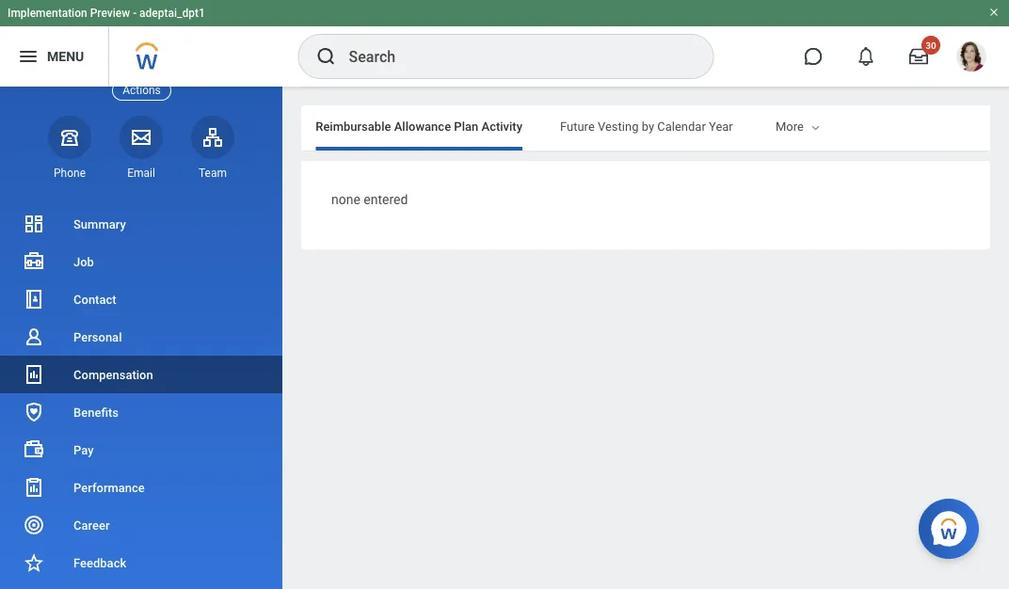 Task type: locate. For each thing, give the bounding box(es) containing it.
email
[[127, 166, 155, 180]]

team link
[[191, 116, 234, 181]]

reimbursable
[[316, 119, 391, 133]]

contact link
[[0, 280, 282, 318]]

summary link
[[0, 205, 282, 243]]

activity
[[481, 119, 522, 133]]

notifications large image
[[857, 47, 875, 66]]

email logan mcneil element
[[120, 166, 163, 181]]

tab list containing reimbursable allowance plan activity
[[0, 105, 733, 151]]

actions button
[[112, 81, 171, 100]]

vesting
[[598, 119, 639, 133]]

summary
[[73, 217, 126, 231]]

reimbursable allowance plan activity
[[316, 119, 522, 133]]

performance image
[[23, 476, 45, 499]]

list
[[0, 205, 282, 589]]

contact image
[[23, 288, 45, 311]]

calendar
[[657, 119, 706, 133]]

implementation
[[8, 7, 87, 20]]

none entered
[[331, 192, 408, 208]]

allowance
[[394, 119, 451, 133]]

pay link
[[0, 431, 282, 469]]

close environment banner image
[[988, 7, 1000, 18]]

menu button
[[0, 26, 108, 87]]

benefits
[[73, 405, 119, 419]]

implementation preview -   adeptai_dpt1
[[8, 7, 205, 20]]

benefits image
[[23, 401, 45, 424]]

personal
[[73, 330, 122, 344]]

team
[[199, 166, 227, 180]]

plan
[[454, 119, 478, 133]]

navigation pane region
[[0, 65, 282, 589]]

performance
[[73, 481, 145, 495]]

compensation
[[73, 368, 153, 382]]

future
[[560, 119, 595, 133]]

career image
[[23, 514, 45, 537]]

phone image
[[56, 126, 83, 148]]

phone
[[54, 166, 86, 180]]

feedback
[[73, 556, 126, 570]]

tab list
[[0, 105, 733, 151]]

performance link
[[0, 469, 282, 506]]

job
[[73, 255, 94, 269]]

by
[[642, 119, 654, 133]]

menu
[[47, 49, 84, 64]]

career link
[[0, 506, 282, 544]]



Task type: describe. For each thing, give the bounding box(es) containing it.
entered
[[364, 192, 408, 208]]

team logan mcneil element
[[191, 166, 234, 181]]

pay image
[[23, 439, 45, 461]]

future vesting by calendar year
[[560, 119, 733, 133]]

more
[[776, 119, 804, 133]]

mail image
[[130, 126, 152, 148]]

preview
[[90, 7, 130, 20]]

feedback image
[[23, 552, 45, 574]]

search image
[[315, 45, 337, 68]]

contact
[[73, 292, 116, 306]]

feedback link
[[0, 544, 282, 582]]

phone button
[[48, 116, 91, 181]]

list containing summary
[[0, 205, 282, 589]]

email button
[[120, 116, 163, 181]]

phone logan mcneil element
[[48, 166, 91, 181]]

summary image
[[23, 213, 45, 235]]

job link
[[0, 243, 282, 280]]

Search Workday  search field
[[349, 36, 674, 77]]

compensation link
[[0, 356, 282, 393]]

adeptai_dpt1
[[139, 7, 205, 20]]

30 button
[[898, 36, 940, 77]]

profile logan mcneil image
[[956, 41, 986, 75]]

pay
[[73, 443, 94, 457]]

personal image
[[23, 326, 45, 348]]

inbox large image
[[909, 47, 928, 66]]

-
[[133, 7, 137, 20]]

justify image
[[17, 45, 40, 68]]

menu banner
[[0, 0, 1009, 87]]

year
[[709, 119, 733, 133]]

job image
[[23, 250, 45, 273]]

view team image
[[201, 126, 224, 148]]

compensation image
[[23, 363, 45, 386]]

career
[[73, 518, 110, 532]]

actions
[[123, 84, 161, 97]]

benefits link
[[0, 393, 282, 431]]

30
[[926, 40, 936, 51]]

personal link
[[0, 318, 282, 356]]

none
[[331, 192, 360, 208]]



Task type: vqa. For each thing, say whether or not it's contained in the screenshot.
Calendar
yes



